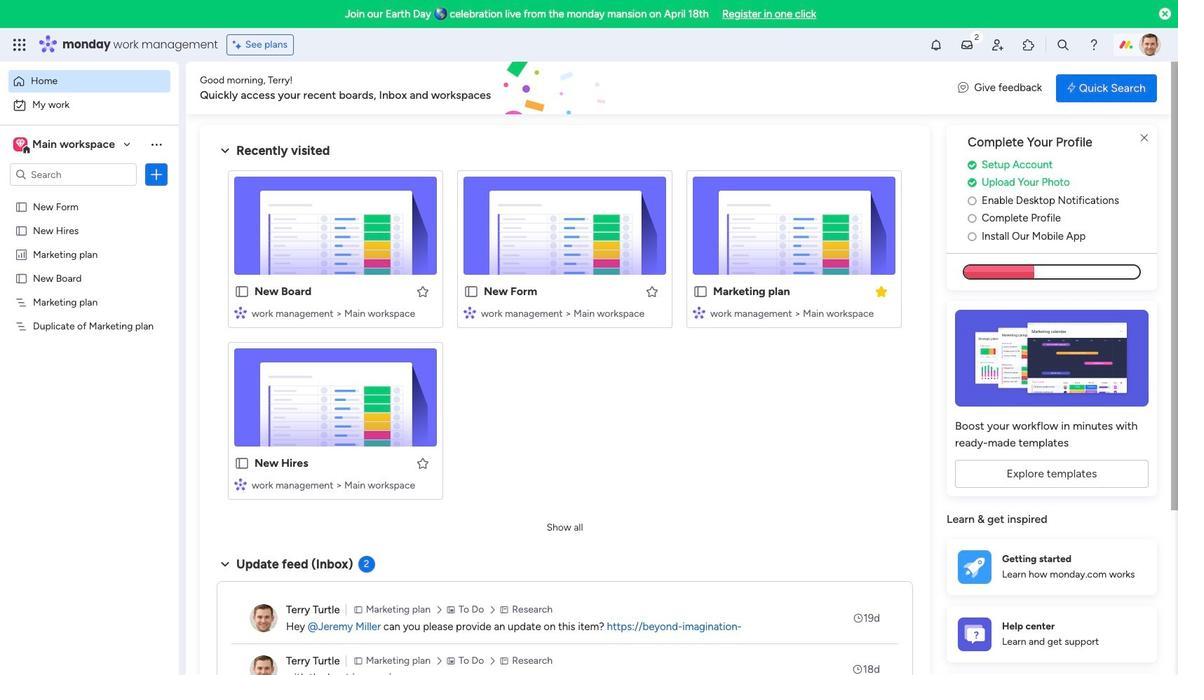 Task type: vqa. For each thing, say whether or not it's contained in the screenshot.
Write an update... BUTTON
no



Task type: locate. For each thing, give the bounding box(es) containing it.
public board image
[[15, 200, 28, 213], [693, 284, 709, 300], [234, 456, 250, 471]]

1 workspace image from the left
[[13, 137, 27, 152]]

2 vertical spatial terry turtle image
[[250, 656, 278, 676]]

getting started element
[[947, 539, 1157, 595]]

2 vertical spatial option
[[0, 194, 179, 197]]

workspace image
[[13, 137, 27, 152], [16, 137, 25, 152]]

3 circle o image from the top
[[968, 231, 977, 242]]

1 vertical spatial circle o image
[[968, 213, 977, 224]]

monday marketplace image
[[1022, 38, 1036, 52]]

option
[[8, 70, 170, 93], [8, 94, 170, 116], [0, 194, 179, 197]]

check circle image
[[968, 178, 977, 188]]

terry turtle image
[[1139, 34, 1162, 56], [250, 605, 278, 633], [250, 656, 278, 676]]

select product image
[[13, 38, 27, 52]]

see plans image
[[233, 37, 245, 53]]

add to favorites image
[[416, 284, 430, 298], [645, 284, 659, 298], [416, 456, 430, 470]]

workspace options image
[[149, 137, 163, 151]]

1 vertical spatial option
[[8, 94, 170, 116]]

workspace selection element
[[13, 136, 117, 154]]

2 horizontal spatial public board image
[[693, 284, 709, 300]]

2 image
[[971, 29, 983, 45]]

templates image image
[[960, 310, 1145, 407]]

2 vertical spatial public board image
[[234, 456, 250, 471]]

0 horizontal spatial public board image
[[15, 200, 28, 213]]

1 horizontal spatial public board image
[[234, 456, 250, 471]]

2 workspace image from the left
[[16, 137, 25, 152]]

notifications image
[[929, 38, 943, 52]]

close recently visited image
[[217, 142, 234, 159]]

public board image
[[15, 224, 28, 237], [15, 271, 28, 285], [234, 284, 250, 300], [464, 284, 479, 300]]

0 vertical spatial public board image
[[15, 200, 28, 213]]

2 vertical spatial circle o image
[[968, 231, 977, 242]]

list box
[[0, 192, 179, 527]]

0 vertical spatial option
[[8, 70, 170, 93]]

0 vertical spatial circle o image
[[968, 196, 977, 206]]

circle o image
[[968, 196, 977, 206], [968, 213, 977, 224], [968, 231, 977, 242]]

check circle image
[[968, 160, 977, 170]]

v2 user feedback image
[[958, 80, 969, 96]]

2 circle o image from the top
[[968, 213, 977, 224]]



Task type: describe. For each thing, give the bounding box(es) containing it.
help image
[[1087, 38, 1101, 52]]

0 vertical spatial terry turtle image
[[1139, 34, 1162, 56]]

help center element
[[947, 607, 1157, 663]]

1 vertical spatial public board image
[[693, 284, 709, 300]]

update feed image
[[960, 38, 974, 52]]

invite members image
[[991, 38, 1005, 52]]

2 element
[[358, 556, 375, 573]]

Search in workspace field
[[29, 167, 117, 183]]

remove from favorites image
[[875, 284, 889, 298]]

quick search results list box
[[217, 159, 913, 517]]

1 vertical spatial terry turtle image
[[250, 605, 278, 633]]

close update feed (inbox) image
[[217, 556, 234, 573]]

v2 bolt switch image
[[1068, 80, 1076, 96]]

dapulse x slim image
[[1136, 130, 1153, 147]]

1 circle o image from the top
[[968, 196, 977, 206]]

public dashboard image
[[15, 248, 28, 261]]

options image
[[149, 168, 163, 182]]

search everything image
[[1056, 38, 1070, 52]]



